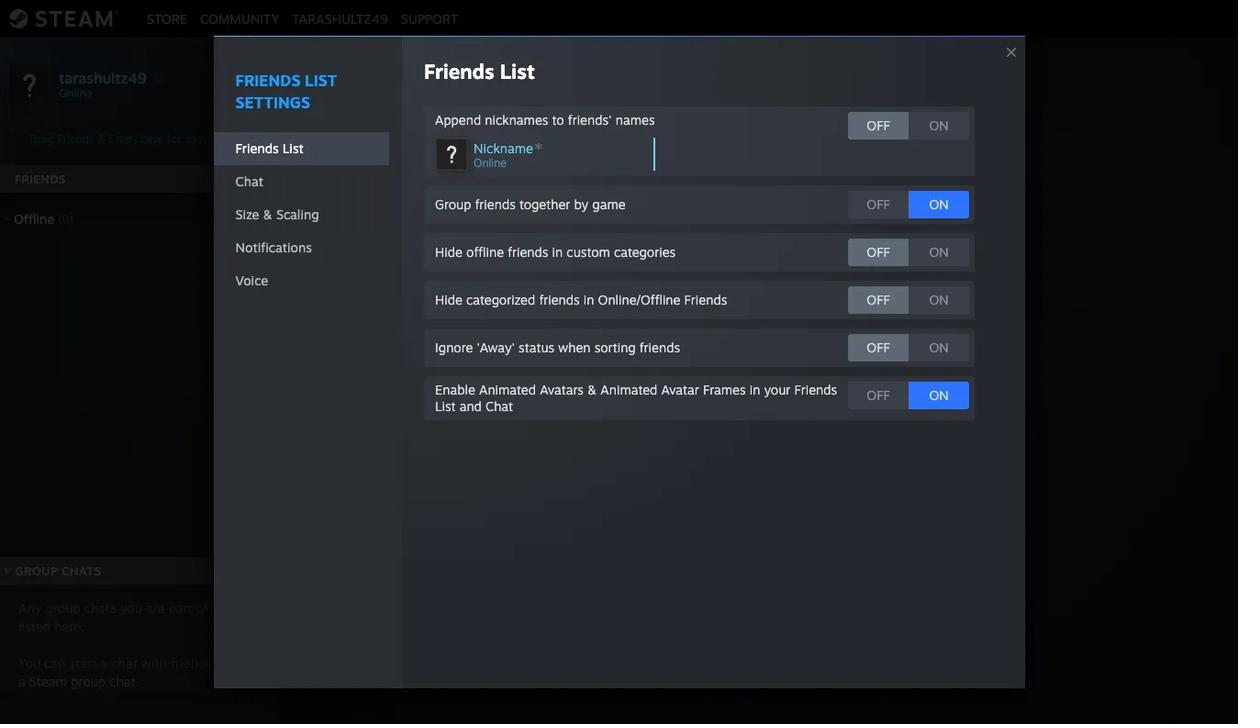 Task type: describe. For each thing, give the bounding box(es) containing it.
friends right with
[[171, 656, 212, 671]]

be
[[236, 601, 251, 616]]

on for avatar
[[930, 388, 949, 404]]

2 on from the top
[[930, 197, 949, 213]]

*
[[534, 139, 543, 159]]

friend
[[684, 390, 726, 409]]

a for friend
[[671, 390, 679, 409]]

will
[[212, 601, 232, 616]]

together
[[520, 197, 571, 213]]

size & scaling
[[236, 207, 319, 223]]

a for steam
[[18, 674, 26, 690]]

with
[[141, 656, 167, 671]]

support link
[[395, 11, 465, 26]]

custom
[[567, 245, 611, 260]]

group inside the any group chats you are part of will be listed here.
[[45, 601, 80, 616]]

categories
[[614, 245, 676, 260]]

list down settings
[[283, 141, 304, 157]]

chat.
[[109, 674, 139, 690]]

any
[[18, 601, 42, 616]]

hide for hide offline friends in custom categories
[[435, 245, 463, 260]]

nickname * online
[[474, 139, 543, 170]]

any group chats you are part of will be listed here.
[[18, 601, 251, 635]]

friends down online
[[475, 197, 516, 213]]

append
[[435, 112, 481, 128]]

friends right drag
[[57, 132, 94, 146]]

2 horizontal spatial chat
[[795, 390, 827, 409]]

online
[[474, 157, 507, 170]]

hide for hide categorized friends in online/offline friends
[[435, 292, 463, 308]]

nicknames
[[485, 112, 549, 128]]

game
[[593, 197, 626, 213]]

search my friends list image
[[222, 170, 239, 186]]

nickname
[[474, 141, 533, 157]]

off for avatar
[[867, 388, 891, 404]]

friends'
[[568, 112, 612, 128]]

by
[[574, 197, 589, 213]]

group chats
[[15, 564, 101, 578]]

you can start a chat with friends or
[[18, 656, 232, 671]]

start!
[[849, 390, 885, 409]]

in inside enable animated avatars & animated avatar frames in your friends list and chat
[[750, 382, 761, 398]]

your
[[764, 382, 791, 398]]

drag
[[30, 132, 54, 146]]

chat inside enable animated avatars & animated avatar frames in your friends list and chat
[[486, 399, 513, 415]]

in for online/offline
[[584, 292, 595, 308]]

enable
[[435, 382, 476, 398]]

drag friends & chats here for easy access
[[30, 132, 246, 146]]

size
[[236, 207, 259, 223]]

voice
[[236, 273, 268, 289]]

friends up add a friend icon
[[236, 141, 279, 157]]

1 vertical spatial group
[[749, 390, 791, 409]]

offline
[[14, 211, 54, 227]]

enable animated avatars & animated avatar frames in your friends list and chat
[[435, 382, 838, 415]]

0 horizontal spatial chat
[[236, 174, 263, 190]]

when
[[559, 340, 591, 356]]

chat
[[112, 656, 138, 671]]

list inside enable animated avatars & animated avatar frames in your friends list and chat
[[435, 399, 456, 415]]

friends up ignore 'away' status when sorting friends
[[539, 292, 580, 308]]

off for friends
[[867, 340, 891, 356]]

store
[[147, 11, 187, 26]]

1 on from the top
[[930, 118, 949, 134]]

list inside the friends list settings
[[305, 71, 337, 90]]

group friends together by game
[[435, 197, 626, 213]]

categorized
[[467, 292, 536, 308]]

are
[[146, 601, 165, 616]]

on for friends
[[930, 292, 949, 308]]

1 horizontal spatial friends list
[[424, 59, 535, 84]]

part
[[169, 601, 193, 616]]

1 vertical spatial a
[[101, 656, 108, 671]]

1 off from the top
[[867, 118, 891, 134]]

1 animated from the left
[[479, 382, 536, 398]]

names
[[616, 112, 655, 128]]

settings
[[236, 93, 311, 112]]

avatar
[[662, 382, 700, 398]]

group for group friends together by game
[[435, 197, 471, 213]]

& inside enable animated avatars & animated avatar frames in your friends list and chat
[[588, 382, 597, 398]]

1 vertical spatial friends list
[[236, 141, 304, 157]]

you
[[18, 656, 40, 671]]

0 horizontal spatial or
[[216, 656, 228, 671]]

steam
[[29, 674, 67, 690]]

hide offline friends in custom categories
[[435, 245, 676, 260]]

support
[[401, 11, 458, 26]]

offline
[[467, 245, 504, 260]]

0 vertical spatial chats
[[109, 132, 138, 146]]

store link
[[140, 11, 194, 26]]



Task type: locate. For each thing, give the bounding box(es) containing it.
0 vertical spatial to
[[552, 112, 564, 128]]

1 vertical spatial hide
[[435, 292, 463, 308]]

tarashultz49 up drag friends & chats here for easy access
[[59, 68, 147, 87]]

friends right online/offline
[[685, 292, 728, 308]]

avatars
[[540, 382, 584, 398]]

community link
[[194, 11, 286, 26]]

list up settings
[[305, 71, 337, 90]]

tarashultz49
[[292, 11, 388, 26], [59, 68, 147, 87]]

or right friend
[[730, 390, 745, 409]]

1 horizontal spatial tarashultz49
[[292, 11, 388, 26]]

can
[[44, 656, 66, 671]]

3 off from the top
[[867, 245, 891, 260]]

a left chat
[[101, 656, 108, 671]]

1 horizontal spatial chat
[[486, 399, 513, 415]]

notifications
[[236, 240, 312, 256]]

group for group chats
[[15, 564, 58, 578]]

join a steam group chat.
[[18, 656, 254, 690]]

to
[[552, 112, 564, 128], [831, 390, 845, 409]]

1 horizontal spatial in
[[584, 292, 595, 308]]

chat right your
[[795, 390, 827, 409]]

group up offline
[[435, 197, 471, 213]]

friends inside enable animated avatars & animated avatar frames in your friends list and chat
[[795, 382, 838, 398]]

1 horizontal spatial &
[[263, 207, 273, 223]]

scaling
[[276, 207, 319, 223]]

0 vertical spatial friends list
[[424, 59, 535, 84]]

for
[[167, 132, 182, 146]]

list
[[500, 59, 535, 84], [305, 71, 337, 90], [283, 141, 304, 157], [435, 399, 456, 415]]

0 vertical spatial in
[[552, 245, 563, 260]]

2 off from the top
[[867, 197, 891, 213]]

or left 'join'
[[216, 656, 228, 671]]

sorting
[[595, 340, 636, 356]]

group up the any in the bottom of the page
[[15, 564, 58, 578]]

chat right and
[[486, 399, 513, 415]]

off for categories
[[867, 245, 891, 260]]

hide
[[435, 245, 463, 260], [435, 292, 463, 308]]

in
[[552, 245, 563, 260], [584, 292, 595, 308], [750, 382, 761, 398]]

friends right your
[[795, 382, 838, 398]]

tarashultz49 left support at the left top of page
[[292, 11, 388, 26]]

1 vertical spatial to
[[831, 390, 845, 409]]

friends list up add a friend icon
[[236, 141, 304, 157]]

list up the nicknames
[[500, 59, 535, 84]]

in for custom
[[552, 245, 563, 260]]

frames
[[703, 382, 746, 398]]

1 vertical spatial chats
[[61, 564, 101, 578]]

friends list
[[424, 59, 535, 84], [236, 141, 304, 157]]

click a friend or group chat to start!
[[634, 390, 885, 409]]

2 horizontal spatial &
[[588, 382, 597, 398]]

collapse chats list image
[[0, 567, 21, 575]]

0 vertical spatial a
[[671, 390, 679, 409]]

0 horizontal spatial a
[[18, 674, 26, 690]]

tarashultz49 link
[[286, 11, 395, 26]]

to left friends'
[[552, 112, 564, 128]]

list down enable
[[435, 399, 456, 415]]

here
[[141, 132, 164, 146]]

animated up and
[[479, 382, 536, 398]]

2 horizontal spatial in
[[750, 382, 761, 398]]

1 vertical spatial &
[[263, 207, 273, 223]]

animated down sorting at the top of page
[[601, 382, 658, 398]]

&
[[98, 132, 106, 146], [263, 207, 273, 223], [588, 382, 597, 398]]

1 horizontal spatial to
[[831, 390, 845, 409]]

5 off from the top
[[867, 340, 891, 356]]

a inside the join a steam group chat.
[[18, 674, 26, 690]]

0 horizontal spatial friends list
[[236, 141, 304, 157]]

off for friends
[[867, 292, 891, 308]]

append nicknames to friends' names
[[435, 112, 655, 128]]

on for categories
[[930, 245, 949, 260]]

click
[[634, 390, 667, 409]]

friends right sorting at the top of page
[[640, 340, 681, 356]]

2 horizontal spatial a
[[671, 390, 679, 409]]

community
[[200, 11, 279, 26]]

2 vertical spatial a
[[18, 674, 26, 690]]

0 horizontal spatial &
[[98, 132, 106, 146]]

5 on from the top
[[930, 340, 949, 356]]

manage friends list settings image
[[253, 74, 272, 93]]

4 on from the top
[[930, 292, 949, 308]]

of
[[197, 601, 209, 616]]

add a friend image
[[250, 168, 270, 188]]

or
[[730, 390, 745, 409], [216, 656, 228, 671]]

group right the "frames" on the bottom of page
[[749, 390, 791, 409]]

ignore
[[435, 340, 473, 356]]

friends
[[475, 197, 516, 213], [508, 245, 549, 260], [539, 292, 580, 308], [640, 340, 681, 356], [171, 656, 212, 671]]

friends up settings
[[236, 71, 301, 90]]

2 horizontal spatial group
[[749, 390, 791, 409]]

0 vertical spatial tarashultz49
[[292, 11, 388, 26]]

chat
[[236, 174, 263, 190], [795, 390, 827, 409], [486, 399, 513, 415]]

0 horizontal spatial group
[[15, 564, 58, 578]]

chats
[[109, 132, 138, 146], [61, 564, 101, 578]]

1 horizontal spatial animated
[[601, 382, 658, 398]]

0 horizontal spatial animated
[[479, 382, 536, 398]]

2 hide from the top
[[435, 292, 463, 308]]

1 vertical spatial tarashultz49
[[59, 68, 147, 87]]

hide categorized friends in online/offline friends
[[435, 292, 728, 308]]

friends
[[424, 59, 495, 84], [236, 71, 301, 90], [57, 132, 94, 146], [236, 141, 279, 157], [15, 172, 66, 186], [685, 292, 728, 308], [795, 382, 838, 398]]

2 animated from the left
[[601, 382, 658, 398]]

1 horizontal spatial or
[[730, 390, 745, 409]]

in down custom
[[584, 292, 595, 308]]

access
[[212, 132, 246, 146]]

a down you
[[18, 674, 26, 690]]

2 vertical spatial &
[[588, 382, 597, 398]]

& right size
[[263, 207, 273, 223]]

friends up append
[[424, 59, 495, 84]]

ignore 'away' status when sorting friends
[[435, 340, 681, 356]]

2 vertical spatial in
[[750, 382, 761, 398]]

chats up "chats" on the left of the page
[[61, 564, 101, 578]]

1 horizontal spatial a
[[101, 656, 108, 671]]

listed
[[18, 619, 50, 635]]

friends inside the friends list settings
[[236, 71, 301, 90]]

easy
[[185, 132, 208, 146]]

6 off from the top
[[867, 388, 891, 404]]

0 vertical spatial group
[[435, 197, 471, 213]]

4 off from the top
[[867, 292, 891, 308]]

to left start!
[[831, 390, 845, 409]]

1 horizontal spatial chats
[[109, 132, 138, 146]]

3 on from the top
[[930, 245, 949, 260]]

friends list settings
[[236, 71, 337, 112]]

in left custom
[[552, 245, 563, 260]]

online/offline
[[598, 292, 681, 308]]

friends right offline
[[508, 245, 549, 260]]

0 horizontal spatial chats
[[61, 564, 101, 578]]

join
[[232, 656, 254, 671]]

friends list up append
[[424, 59, 535, 84]]

here.
[[54, 619, 84, 635]]

1 vertical spatial in
[[584, 292, 595, 308]]

group
[[435, 197, 471, 213], [749, 390, 791, 409], [15, 564, 58, 578]]

friends down drag
[[15, 172, 66, 186]]

a right the click at the right
[[671, 390, 679, 409]]

and
[[460, 399, 482, 415]]

0 horizontal spatial tarashultz49
[[59, 68, 147, 87]]

on
[[930, 118, 949, 134], [930, 197, 949, 213], [930, 245, 949, 260], [930, 292, 949, 308], [930, 340, 949, 356], [930, 388, 949, 404]]

0 vertical spatial group
[[45, 601, 80, 616]]

hide up ignore
[[435, 292, 463, 308]]

a
[[671, 390, 679, 409], [101, 656, 108, 671], [18, 674, 26, 690]]

hide left offline
[[435, 245, 463, 260]]

group
[[45, 601, 80, 616], [71, 674, 106, 690]]

status
[[519, 340, 555, 356]]

2 vertical spatial group
[[15, 564, 58, 578]]

0 vertical spatial hide
[[435, 245, 463, 260]]

0 horizontal spatial in
[[552, 245, 563, 260]]

group up here.
[[45, 601, 80, 616]]

& left here
[[98, 132, 106, 146]]

1 hide from the top
[[435, 245, 463, 260]]

start
[[69, 656, 97, 671]]

group down 'start'
[[71, 674, 106, 690]]

1 vertical spatial group
[[71, 674, 106, 690]]

chat up size
[[236, 174, 263, 190]]

chats left here
[[109, 132, 138, 146]]

6 on from the top
[[930, 388, 949, 404]]

0 vertical spatial or
[[730, 390, 745, 409]]

& right avatars
[[588, 382, 597, 398]]

in left your
[[750, 382, 761, 398]]

0 vertical spatial &
[[98, 132, 106, 146]]

chats
[[84, 601, 117, 616]]

0 horizontal spatial to
[[552, 112, 564, 128]]

join a steam group chat. link
[[18, 656, 254, 690]]

1 horizontal spatial group
[[435, 197, 471, 213]]

you
[[120, 601, 142, 616]]

off
[[867, 118, 891, 134], [867, 197, 891, 213], [867, 245, 891, 260], [867, 292, 891, 308], [867, 340, 891, 356], [867, 388, 891, 404]]

animated
[[479, 382, 536, 398], [601, 382, 658, 398]]

on for friends
[[930, 340, 949, 356]]

'away'
[[477, 340, 515, 356]]

group inside the join a steam group chat.
[[71, 674, 106, 690]]

1 vertical spatial or
[[216, 656, 228, 671]]



Task type: vqa. For each thing, say whether or not it's contained in the screenshot.
Guide
no



